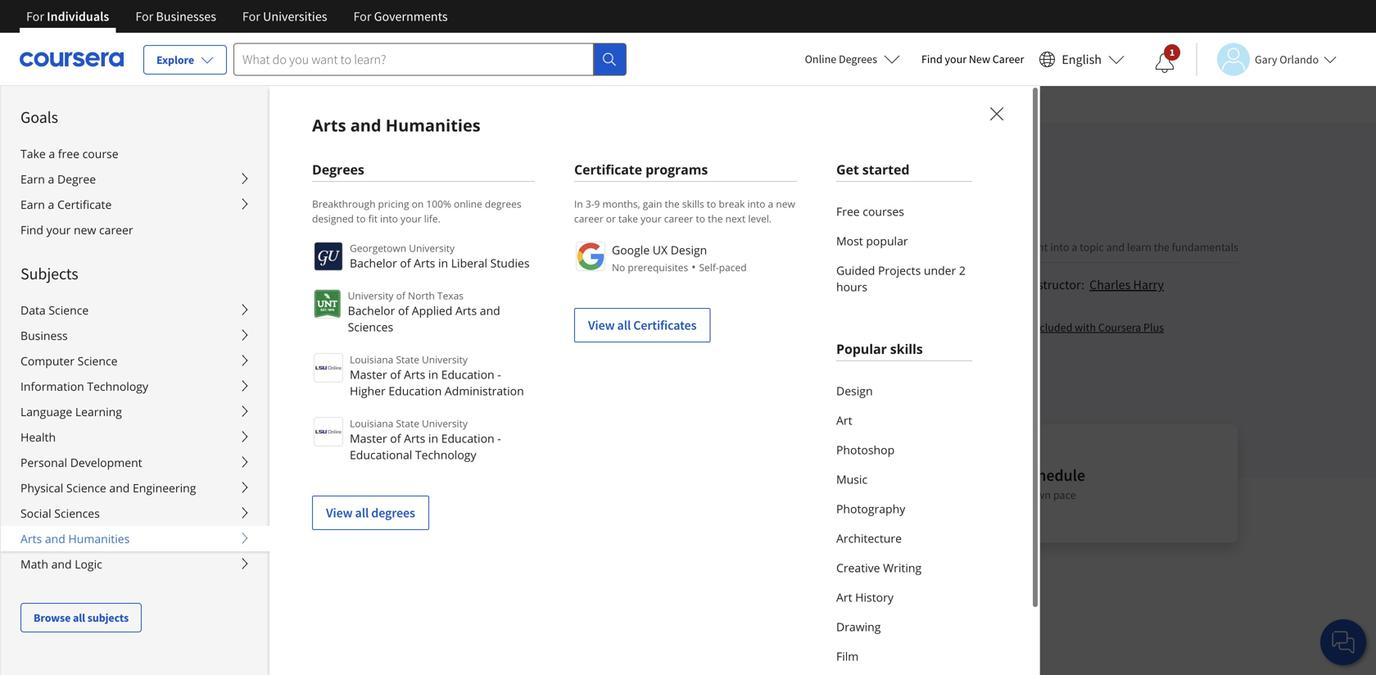 Task type: vqa. For each thing, say whether or not it's contained in the screenshot.


Task type: locate. For each thing, give the bounding box(es) containing it.
1 horizontal spatial degrees
[[485, 197, 522, 211]]

earn for earn a certificate
[[20, 197, 45, 212]]

to inside breakthrough pricing on 100% online degrees designed to fit into your life.
[[356, 212, 366, 225]]

in down university of north texas bachelor of applied arts and sciences
[[429, 367, 438, 382]]

cybersecurity
[[138, 211, 351, 256]]

businesses
[[156, 8, 216, 25]]

university down "life." at the left top of page
[[409, 241, 455, 255]]

state down university of north texas bachelor of applied arts and sciences
[[396, 353, 420, 366]]

2 horizontal spatial all
[[618, 317, 631, 334]]

not
[[509, 270, 528, 286]]

university inside university of north texas bachelor of applied arts and sciences
[[348, 289, 394, 302]]

guided projects under 2 hours link
[[837, 256, 973, 302]]

education right higher
[[389, 383, 442, 399]]

arts and humanities inside menu item
[[312, 114, 481, 136]]

of inside louisiana state university master of arts in education - educational technology
[[390, 431, 401, 446]]

master for educational
[[350, 431, 387, 446]]

1 master from the top
[[350, 367, 387, 382]]

career down 3-
[[574, 212, 604, 225]]

of left north
[[396, 289, 406, 302]]

arts and humanities button
[[1, 526, 270, 552]]

close image
[[986, 102, 1007, 124], [986, 102, 1007, 124], [987, 103, 1008, 125]]

self-
[[699, 261, 719, 274]]

career
[[574, 212, 604, 225], [664, 212, 694, 225], [99, 222, 133, 238]]

university inside "louisiana state university master of arts in education - higher education administration"
[[422, 353, 468, 366]]

your down gain
[[641, 212, 662, 225]]

career down earn a certificate popup button
[[99, 222, 133, 238]]

0 vertical spatial degrees
[[485, 197, 522, 211]]

social sciences button
[[1, 501, 270, 526]]

state
[[396, 353, 420, 366], [396, 417, 420, 430]]

your inside flexible schedule learn at your own pace
[[1007, 488, 1029, 502]]

available
[[341, 270, 390, 286], [348, 333, 392, 348]]

for left individuals
[[26, 8, 44, 25]]

1 vertical spatial state
[[396, 417, 420, 430]]

0 horizontal spatial degrees
[[371, 505, 415, 521]]

louisiana inside "louisiana state university master of arts in education - higher education administration"
[[350, 353, 394, 366]]

arts inside university of north texas bachelor of applied arts and sciences
[[456, 303, 477, 318]]

state inside louisiana state university master of arts in education - educational technology
[[396, 417, 420, 430]]

0 horizontal spatial for
[[200, 325, 217, 341]]

0 vertical spatial louisiana
[[350, 353, 394, 366]]

arts and humanities down what do you want to learn? text field
[[312, 114, 481, 136]]

translated
[[547, 270, 602, 286]]

into inside in 3-9 months, gain the skills to break into a new career or take your career to the next level.
[[748, 197, 766, 211]]

1 vertical spatial sciences
[[54, 506, 100, 521]]

1 vertical spatial design
[[837, 383, 873, 399]]

list containing design
[[837, 376, 973, 675]]

most popular link
[[837, 226, 973, 256]]

1 horizontal spatial the
[[708, 212, 723, 225]]

into down pricing
[[380, 212, 398, 225]]

humanities down what do you want to learn? text field
[[386, 114, 481, 136]]

for inside button
[[200, 325, 217, 341]]

1 vertical spatial computer
[[20, 353, 75, 369]]

0 vertical spatial education
[[441, 367, 495, 382]]

science
[[293, 98, 329, 112], [49, 302, 89, 318], [78, 353, 118, 369], [66, 480, 106, 496]]

list containing free courses
[[837, 197, 973, 302]]

university up administration
[[422, 353, 468, 366]]

education up administration
[[441, 367, 495, 382]]

popular skills
[[837, 340, 923, 358]]

0 horizontal spatial all
[[73, 611, 85, 625]]

arts and humanities menu item
[[269, 85, 1377, 675]]

arts and humanities up logic
[[20, 531, 130, 547]]

humanities
[[386, 114, 481, 136], [68, 531, 130, 547]]

physical
[[20, 480, 63, 496]]

breakthrough
[[312, 197, 376, 211]]

with
[[1075, 320, 1097, 335]]

art up the photoshop
[[837, 413, 853, 428]]

0 horizontal spatial free
[[220, 325, 245, 341]]

get
[[837, 161, 859, 178]]

0 horizontal spatial the
[[665, 197, 680, 211]]

earn a certificate button
[[1, 192, 270, 217]]

0 vertical spatial bachelor
[[350, 255, 397, 271]]

most
[[837, 233, 864, 249]]

humanities up logic
[[68, 531, 130, 547]]

your down "earn a certificate"
[[46, 222, 71, 238]]

0 vertical spatial hours
[[837, 279, 868, 295]]

or
[[606, 212, 616, 225]]

2 vertical spatial education
[[441, 431, 495, 446]]

state for education
[[396, 353, 420, 366]]

science inside 'popup button'
[[78, 353, 118, 369]]

and inside "course gain insight into a topic and learn the fundamentals"
[[1107, 240, 1125, 254]]

in inside louisiana state university master of arts in education - educational technology
[[429, 431, 438, 446]]

for left 'businesses'
[[135, 8, 153, 25]]

1 vertical spatial all
[[355, 505, 369, 521]]

available down georgetown
[[341, 270, 390, 286]]

- inside louisiana state university master of arts in education - educational technology
[[498, 431, 501, 446]]

1 art from the top
[[837, 413, 853, 428]]

a inside dropdown button
[[48, 171, 54, 187]]

a for certificate
[[48, 197, 54, 212]]

into inside breakthrough pricing on 100% online degrees designed to fit into your life.
[[380, 212, 398, 225]]

a for degree
[[48, 171, 54, 187]]

louisiana state university logo image for master of arts in education - higher education administration
[[314, 353, 343, 383]]

bachelor down georgetown
[[350, 255, 397, 271]]

close image
[[986, 102, 1007, 124], [986, 102, 1007, 124], [986, 102, 1007, 124], [986, 102, 1007, 124], [986, 102, 1007, 124], [986, 102, 1007, 124], [986, 102, 1007, 124], [986, 102, 1007, 124], [986, 102, 1007, 124]]

0 vertical spatial find
[[922, 52, 943, 66]]

- for master of arts in education - educational technology
[[498, 431, 501, 446]]

2 for from the left
[[135, 8, 153, 25]]

education inside louisiana state university master of arts in education - educational technology
[[441, 431, 495, 446]]

state up educational
[[396, 417, 420, 430]]

hours right 21
[[760, 465, 800, 486]]

19 languages available
[[268, 270, 390, 286]]

0 horizontal spatial hours
[[760, 465, 800, 486]]

1 vertical spatial for
[[200, 325, 217, 341]]

to left next
[[696, 212, 706, 225]]

view down reviews)
[[326, 505, 353, 521]]

and inside university of north texas bachelor of applied arts and sciences
[[480, 303, 501, 318]]

- up administration
[[498, 367, 501, 382]]

0 horizontal spatial find
[[20, 222, 43, 238]]

2 vertical spatial all
[[73, 611, 85, 625]]

find your new career
[[20, 222, 133, 238]]

0 vertical spatial available
[[341, 270, 390, 286]]

1 earn from the top
[[20, 171, 45, 187]]

2 master from the top
[[350, 431, 387, 446]]

2 louisiana from the top
[[350, 417, 394, 430]]

degrees up breakthrough
[[312, 161, 364, 178]]

in left liberal
[[438, 255, 448, 271]]

list for skills
[[837, 376, 973, 675]]

design inside list
[[837, 383, 873, 399]]

design
[[671, 242, 707, 258], [837, 383, 873, 399]]

computer inside computer science link
[[242, 98, 290, 112]]

of down financial aid available at the left
[[390, 367, 401, 382]]

a left free
[[49, 146, 55, 161]]

skills up the design link
[[891, 340, 923, 358]]

all for subjects
[[73, 611, 85, 625]]

certificate
[[574, 161, 643, 178], [57, 197, 112, 212]]

in for education
[[429, 367, 438, 382]]

1 horizontal spatial design
[[837, 383, 873, 399]]

0 vertical spatial computer
[[242, 98, 290, 112]]

1 vertical spatial list
[[837, 376, 973, 675]]

louisiana state university logo image
[[314, 353, 343, 383], [314, 417, 343, 447]]

1 horizontal spatial free
[[837, 204, 860, 219]]

to left fit
[[356, 212, 366, 225]]

0 vertical spatial technology
[[87, 379, 148, 394]]

1 vertical spatial arts and humanities
[[20, 531, 130, 547]]

- down administration
[[498, 431, 501, 446]]

drawing link
[[837, 612, 973, 642]]

3 for from the left
[[243, 8, 260, 25]]

1 horizontal spatial view
[[588, 317, 615, 334]]

0 vertical spatial louisiana state university logo image
[[314, 353, 343, 383]]

new down "earn a certificate"
[[74, 222, 96, 238]]

1 vertical spatial degrees
[[312, 161, 364, 178]]

free right enroll on the left
[[220, 325, 245, 341]]

1 vertical spatial louisiana
[[350, 417, 394, 430]]

in down "louisiana state university master of arts in education - higher education administration" at bottom left
[[429, 431, 438, 446]]

programs
[[646, 161, 708, 178]]

computer science inside 'popup button'
[[20, 353, 118, 369]]

technology right educational
[[415, 447, 477, 463]]

the right learn
[[1154, 240, 1170, 254]]

technology inside louisiana state university master of arts in education - educational technology
[[415, 447, 477, 463]]

degrees right the online
[[839, 52, 878, 66]]

design up •
[[671, 242, 707, 258]]

skills down programs
[[683, 197, 705, 211]]

your down on at the top left of the page
[[401, 212, 422, 225]]

english button
[[1033, 33, 1132, 86]]

0 vertical spatial skills
[[683, 197, 705, 211]]

sciences right aid
[[348, 319, 394, 335]]

0 vertical spatial design
[[671, 242, 707, 258]]

into
[[748, 197, 766, 211], [380, 212, 398, 225], [1051, 240, 1070, 254]]

0 horizontal spatial sciences
[[54, 506, 100, 521]]

of inside "louisiana state university master of arts in education - higher education administration"
[[390, 367, 401, 382]]

available inside button
[[341, 270, 390, 286]]

1 vertical spatial earn
[[20, 197, 45, 212]]

logic
[[75, 556, 102, 572]]

a up the 'level.'
[[768, 197, 774, 211]]

art history link
[[837, 583, 973, 612]]

all left certificates
[[618, 317, 631, 334]]

liberal
[[451, 255, 488, 271]]

design down popular
[[837, 383, 873, 399]]

gary
[[1255, 52, 1278, 67]]

0 horizontal spatial view
[[326, 505, 353, 521]]

2 horizontal spatial into
[[1051, 240, 1070, 254]]

earn inside earn a degree dropdown button
[[20, 171, 45, 187]]

earn down earn a degree
[[20, 197, 45, 212]]

show notifications image
[[1156, 53, 1175, 73]]

2 art from the top
[[837, 590, 853, 605]]

2 state from the top
[[396, 417, 420, 430]]

0 horizontal spatial certificate
[[57, 197, 112, 212]]

find down "earn a certificate"
[[20, 222, 43, 238]]

photoshop link
[[837, 435, 973, 465]]

break
[[719, 197, 745, 211]]

a left topic
[[1072, 240, 1078, 254]]

louisiana up educational
[[350, 417, 394, 430]]

under
[[924, 263, 957, 278]]

0 vertical spatial -
[[498, 367, 501, 382]]

hours down guided
[[837, 279, 868, 295]]

a for free
[[49, 146, 55, 161]]

0 horizontal spatial computer science
[[20, 353, 118, 369]]

all inside button
[[73, 611, 85, 625]]

all down reviews)
[[355, 505, 369, 521]]

1 vertical spatial certificate
[[57, 197, 112, 212]]

banner navigation
[[13, 0, 461, 33]]

for for individuals
[[26, 8, 44, 25]]

arts down university of north texas bachelor of applied arts and sciences
[[404, 367, 426, 382]]

architecture
[[837, 531, 902, 546]]

2 horizontal spatial the
[[1154, 240, 1170, 254]]

available for 19 languages available
[[341, 270, 390, 286]]

view all certificates list
[[574, 240, 797, 343]]

earn for earn a degree
[[20, 171, 45, 187]]

0 vertical spatial into
[[748, 197, 766, 211]]

individuals
[[47, 8, 109, 25]]

1 vertical spatial bachelor
[[348, 303, 395, 318]]

degrees
[[485, 197, 522, 211], [371, 505, 415, 521]]

education for technology
[[441, 431, 495, 446]]

0 vertical spatial earn
[[20, 171, 45, 187]]

1 state from the top
[[396, 353, 420, 366]]

1 horizontal spatial for
[[358, 211, 402, 256]]

2 list from the top
[[837, 376, 973, 675]]

0 vertical spatial for
[[358, 211, 402, 256]]

to left music
[[803, 465, 818, 486]]

goals
[[20, 107, 58, 127]]

louisiana state university logo image for master of arts in education - educational technology
[[314, 417, 343, 447]]

louisiana for master of arts in education - educational technology
[[350, 417, 394, 430]]

schedule
[[1023, 465, 1086, 486]]

certificate up 9
[[574, 161, 643, 178]]

university inside georgetown university bachelor of arts in liberal studies
[[409, 241, 455, 255]]

0 vertical spatial view
[[588, 317, 615, 334]]

your inside explore menu element
[[46, 222, 71, 238]]

master up educational
[[350, 431, 387, 446]]

gary orlando button
[[1196, 43, 1337, 76]]

0 vertical spatial arts and humanities
[[312, 114, 481, 136]]

for for enroll
[[200, 325, 217, 341]]

4 for from the left
[[354, 8, 372, 25]]

1 horizontal spatial into
[[748, 197, 766, 211]]

and down may
[[480, 303, 501, 318]]

- inside "louisiana state university master of arts in education - higher education administration"
[[498, 367, 501, 382]]

(1,170
[[291, 488, 320, 502]]

months,
[[603, 197, 641, 211]]

1 horizontal spatial humanities
[[386, 114, 481, 136]]

hours inside guided projects under 2 hours
[[837, 279, 868, 295]]

educational
[[350, 447, 412, 463]]

the left next
[[708, 212, 723, 225]]

1 vertical spatial master
[[350, 431, 387, 446]]

louisiana state university logo image up (1,170 reviews)
[[314, 417, 343, 447]]

0 vertical spatial free
[[837, 204, 860, 219]]

1 for from the left
[[26, 8, 44, 25]]

no
[[612, 261, 626, 274]]

your inside breakthrough pricing on 100% online degrees designed to fit into your life.
[[401, 212, 422, 225]]

2 horizontal spatial career
[[664, 212, 694, 225]]

free inside button
[[220, 325, 245, 341]]

a inside popup button
[[48, 197, 54, 212]]

bachelor inside university of north texas bachelor of applied arts and sciences
[[348, 303, 395, 318]]

state inside "louisiana state university master of arts in education - higher education administration"
[[396, 353, 420, 366]]

1 vertical spatial skills
[[891, 340, 923, 358]]

humanities inside menu item
[[386, 114, 481, 136]]

bachelor
[[350, 255, 397, 271], [348, 303, 395, 318]]

physical science and engineering
[[20, 480, 196, 496]]

1 vertical spatial degrees
[[371, 505, 415, 521]]

information
[[20, 379, 84, 394]]

for for businesses
[[135, 8, 153, 25]]

new right break
[[776, 197, 796, 211]]

a down earn a degree
[[48, 197, 54, 212]]

certificate programs
[[574, 161, 708, 178]]

art left history
[[837, 590, 853, 605]]

your inside in 3-9 months, gain the skills to break into a new career or take your career to the next level.
[[641, 212, 662, 225]]

2 vertical spatial the
[[1154, 240, 1170, 254]]

science for the data science popup button
[[49, 302, 89, 318]]

0 horizontal spatial skills
[[683, 197, 705, 211]]

find left new
[[922, 52, 943, 66]]

1 horizontal spatial find
[[922, 52, 943, 66]]

a left degree
[[48, 171, 54, 187]]

degrees down educational
[[371, 505, 415, 521]]

some content may not be translated
[[404, 270, 602, 286]]

None search field
[[234, 43, 627, 76]]

arts up math
[[20, 531, 42, 547]]

201,348 already enrolled
[[138, 381, 275, 397]]

for left the universities
[[243, 8, 260, 25]]

arts up north
[[414, 255, 435, 271]]

view all degrees list
[[312, 240, 535, 530]]

0 horizontal spatial computer
[[20, 353, 75, 369]]

into up the 'level.'
[[748, 197, 766, 211]]

sciences inside university of north texas bachelor of applied arts and sciences
[[348, 319, 394, 335]]

arts down texas
[[456, 303, 477, 318]]

some
[[404, 270, 435, 286]]

0 horizontal spatial new
[[74, 222, 96, 238]]

into right insight
[[1051, 240, 1070, 254]]

technology
[[87, 379, 148, 394], [415, 447, 477, 463]]

master for higher
[[350, 367, 387, 382]]

bachelor right university of north texas logo
[[348, 303, 395, 318]]

and down development
[[109, 480, 130, 496]]

instructor: charles harry
[[1028, 277, 1165, 293]]

arts up breakthrough
[[312, 114, 346, 136]]

education down administration
[[441, 431, 495, 446]]

0 vertical spatial in
[[438, 255, 448, 271]]

master up higher
[[350, 367, 387, 382]]

0 horizontal spatial humanities
[[68, 531, 130, 547]]

1 - from the top
[[498, 367, 501, 382]]

for left governments
[[354, 8, 372, 25]]

university right university of north texas logo
[[348, 289, 394, 302]]

earn down 'take'
[[20, 171, 45, 187]]

career up ux
[[664, 212, 694, 225]]

art
[[837, 413, 853, 428], [837, 590, 853, 605]]

2 earn from the top
[[20, 197, 45, 212]]

social sciences
[[20, 506, 100, 521]]

0 horizontal spatial career
[[99, 222, 133, 238]]

available for financial aid available
[[348, 333, 392, 348]]

1 louisiana state university logo image from the top
[[314, 353, 343, 383]]

1 vertical spatial new
[[74, 222, 96, 238]]

0 vertical spatial master
[[350, 367, 387, 382]]

list
[[837, 197, 973, 302], [837, 376, 973, 675]]

0 vertical spatial certificate
[[574, 161, 643, 178]]

degrees inside arts and humanities menu item
[[312, 161, 364, 178]]

of inside georgetown university bachelor of arts in liberal studies
[[400, 255, 411, 271]]

master inside louisiana state university master of arts in education - educational technology
[[350, 431, 387, 446]]

0 horizontal spatial technology
[[87, 379, 148, 394]]

2 louisiana state university logo image from the top
[[314, 417, 343, 447]]

for governments
[[354, 8, 448, 25]]

and right topic
[[1107, 240, 1125, 254]]

find your new career link
[[914, 49, 1033, 70]]

degrees right online
[[485, 197, 522, 211]]

art for art
[[837, 413, 853, 428]]

higher
[[350, 383, 386, 399]]

louisiana inside louisiana state university master of arts in education - educational technology
[[350, 417, 394, 430]]

modules link
[[217, 579, 285, 615]]

0 vertical spatial new
[[776, 197, 796, 211]]

popular
[[867, 233, 909, 249]]

0 vertical spatial state
[[396, 353, 420, 366]]

1 horizontal spatial new
[[776, 197, 796, 211]]

for for governments
[[354, 8, 372, 25]]

view down translated
[[588, 317, 615, 334]]

1 vertical spatial in
[[429, 367, 438, 382]]

film link
[[837, 642, 973, 671]]

1 horizontal spatial degrees
[[839, 52, 878, 66]]

skills
[[683, 197, 705, 211], [891, 340, 923, 358]]

your right at
[[1007, 488, 1029, 502]]

1 vertical spatial the
[[708, 212, 723, 225]]

0 vertical spatial list
[[837, 197, 973, 302]]

1 horizontal spatial certificate
[[574, 161, 643, 178]]

earn inside earn a certificate popup button
[[20, 197, 45, 212]]

louisiana up higher
[[350, 353, 394, 366]]

certificate up find your new career
[[57, 197, 112, 212]]

engineering
[[133, 480, 196, 496]]

find for find your new career
[[922, 52, 943, 66]]

arts up educational
[[404, 431, 426, 446]]

201,348
[[138, 381, 183, 397]]

1 horizontal spatial sciences
[[348, 319, 394, 335]]

to left break
[[707, 197, 717, 211]]

computer science button
[[1, 348, 270, 374]]

0 vertical spatial sciences
[[348, 319, 394, 335]]

design inside google ux design no prerequisites • self-paced
[[671, 242, 707, 258]]

0 vertical spatial degrees
[[839, 52, 878, 66]]

available right aid
[[348, 333, 392, 348]]

1 vertical spatial available
[[348, 333, 392, 348]]

university down "louisiana state university master of arts in education - higher education administration" at bottom left
[[422, 417, 468, 430]]

online
[[454, 197, 482, 211]]

1 vertical spatial -
[[498, 431, 501, 446]]

1 vertical spatial free
[[220, 325, 245, 341]]

1 horizontal spatial computer
[[242, 98, 290, 112]]

1 vertical spatial humanities
[[68, 531, 130, 547]]

2 vertical spatial into
[[1051, 240, 1070, 254]]

sciences inside social sciences popup button
[[54, 506, 100, 521]]

language learning
[[20, 404, 122, 420]]

a
[[49, 146, 55, 161], [48, 171, 54, 187], [48, 197, 54, 212], [768, 197, 774, 211], [1072, 240, 1078, 254]]

1 louisiana from the top
[[350, 353, 394, 366]]

and down what do you want to learn? text field
[[351, 114, 382, 136]]

1 horizontal spatial technology
[[415, 447, 477, 463]]

master inside "louisiana state university master of arts in education - higher education administration"
[[350, 367, 387, 382]]

louisiana
[[350, 353, 394, 366], [350, 417, 394, 430]]

0 horizontal spatial arts and humanities
[[20, 531, 130, 547]]

louisiana state university logo image down aid
[[314, 353, 343, 383]]

0 vertical spatial all
[[618, 317, 631, 334]]

insight
[[1016, 240, 1048, 254]]

0 vertical spatial computer science
[[242, 98, 329, 112]]

1 vertical spatial find
[[20, 222, 43, 238]]

reviews)
[[322, 488, 362, 502]]

career
[[993, 52, 1025, 66]]

free courses link
[[837, 197, 973, 226]]

ux
[[653, 242, 668, 258]]

the right gain
[[665, 197, 680, 211]]

1 horizontal spatial hours
[[837, 279, 868, 295]]

in inside "louisiana state university master of arts in education - higher education administration"
[[429, 367, 438, 382]]

1 horizontal spatial arts and humanities
[[312, 114, 481, 136]]

1 list from the top
[[837, 197, 973, 302]]

of up educational
[[390, 431, 401, 446]]

2 - from the top
[[498, 431, 501, 446]]

find inside explore menu element
[[20, 222, 43, 238]]

arts inside georgetown university bachelor of arts in liberal studies
[[414, 255, 435, 271]]

1 horizontal spatial computer science
[[242, 98, 329, 112]]

all right browse
[[73, 611, 85, 625]]

21
[[740, 465, 757, 486]]

sciences down 'physical science and engineering'
[[54, 506, 100, 521]]

of down georgetown
[[400, 255, 411, 271]]



Task type: describe. For each thing, give the bounding box(es) containing it.
100%
[[426, 197, 451, 211]]

popular
[[837, 340, 887, 358]]

languages
[[283, 270, 339, 286]]

arts and humanities group
[[0, 85, 1377, 675]]

science for computer science 'popup button'
[[78, 353, 118, 369]]

bachelor inside georgetown university bachelor of arts in liberal studies
[[350, 255, 397, 271]]

state for technology
[[396, 417, 420, 430]]

earn a degree button
[[1, 166, 270, 192]]

1 horizontal spatial skills
[[891, 340, 923, 358]]

new inside in 3-9 months, gain the skills to break into a new career or take your career to the next level.
[[776, 197, 796, 211]]

degrees inside list
[[371, 505, 415, 521]]

3-
[[586, 197, 595, 211]]

computer inside computer science 'popup button'
[[20, 353, 75, 369]]

university inside louisiana state university master of arts in education - educational technology
[[422, 417, 468, 430]]

explore menu element
[[1, 86, 270, 633]]

content
[[438, 270, 480, 286]]

chat with us image
[[1331, 629, 1357, 656]]

the inside "course gain insight into a topic and learn the fundamentals"
[[1154, 240, 1170, 254]]

business button
[[1, 323, 270, 348]]

data science button
[[1, 297, 270, 323]]

georgetown university logo image
[[314, 242, 343, 271]]

humanities inside popup button
[[68, 531, 130, 547]]

take a free course
[[20, 146, 118, 161]]

complete
[[821, 465, 886, 486]]

course gain insight into a topic and learn the fundamentals
[[992, 214, 1239, 254]]

degrees inside breakthrough pricing on 100% online degrees designed to fit into your life.
[[485, 197, 522, 211]]

aid
[[330, 333, 345, 348]]

pace
[[1054, 488, 1076, 502]]

music
[[837, 472, 868, 487]]

earn a certificate
[[20, 197, 112, 212]]

breakthrough pricing on 100% online degrees designed to fit into your life.
[[312, 197, 522, 225]]

enroll for free button
[[138, 314, 271, 366]]

georgetown
[[350, 241, 407, 255]]

pricing
[[378, 197, 409, 211]]

for individuals
[[26, 8, 109, 25]]

life.
[[424, 212, 441, 225]]

course
[[992, 214, 1040, 234]]

approx.
[[683, 465, 737, 486]]

creative writing link
[[837, 553, 973, 583]]

in
[[574, 197, 583, 211]]

already
[[186, 381, 226, 397]]

certificates
[[634, 317, 697, 334]]

personal development button
[[1, 450, 270, 475]]

degrees inside popup button
[[839, 52, 878, 66]]

view all certificates
[[588, 317, 697, 334]]

english
[[1062, 51, 1102, 68]]

technology inside dropdown button
[[87, 379, 148, 394]]

charles
[[1090, 277, 1131, 293]]

new
[[969, 52, 991, 66]]

arts inside the arts and humanities popup button
[[20, 531, 42, 547]]

learn
[[966, 488, 993, 502]]

fit
[[368, 212, 378, 225]]

find your new career
[[922, 52, 1025, 66]]

of down north
[[398, 303, 409, 318]]

in for technology
[[429, 431, 438, 446]]

all for certificates
[[618, 317, 631, 334]]

1 vertical spatial education
[[389, 383, 442, 399]]

on
[[412, 197, 424, 211]]

free inside list
[[837, 204, 860, 219]]

everyone
[[409, 211, 553, 256]]

learning
[[75, 404, 122, 420]]

into for certificate programs
[[748, 197, 766, 211]]

applied
[[412, 303, 453, 318]]

list for started
[[837, 197, 973, 302]]

new inside find your new career link
[[74, 222, 96, 238]]

university of north texas bachelor of applied arts and sciences
[[348, 289, 501, 335]]

a inside "course gain insight into a topic and learn the fundamentals"
[[1072, 240, 1078, 254]]

in inside georgetown university bachelor of arts in liberal studies
[[438, 255, 448, 271]]

paced
[[719, 261, 747, 274]]

earn a degree
[[20, 171, 96, 187]]

fundamentals
[[1172, 240, 1239, 254]]

- for master of arts in education - higher education administration
[[498, 367, 501, 382]]

be
[[530, 270, 544, 286]]

view for view all degrees
[[326, 505, 353, 521]]

browse
[[34, 611, 71, 625]]

and left logic
[[51, 556, 72, 572]]

charles harry link
[[1090, 277, 1165, 293]]

into for degrees
[[380, 212, 398, 225]]

and down social sciences
[[45, 531, 65, 547]]

all for degrees
[[355, 505, 369, 521]]

arts inside louisiana state university master of arts in education - educational technology
[[404, 431, 426, 446]]

1
[[1170, 46, 1175, 59]]

health button
[[1, 425, 270, 450]]

(1,170 reviews)
[[291, 488, 362, 502]]

art for art history
[[837, 590, 853, 605]]

enroll for free
[[164, 325, 245, 341]]

louisiana for master of arts in education - higher education administration
[[350, 353, 394, 366]]

for for universities
[[243, 8, 260, 25]]

enrolled
[[229, 381, 275, 397]]

for for cybersecurity
[[358, 211, 402, 256]]

arts and humanities inside popup button
[[20, 531, 130, 547]]

math and logic button
[[1, 552, 270, 577]]

course
[[82, 146, 118, 161]]

design link
[[837, 376, 973, 406]]

into inside "course gain insight into a topic and learn the fundamentals"
[[1051, 240, 1070, 254]]

free courses
[[837, 204, 905, 219]]

take
[[619, 212, 638, 225]]

What do you want to learn? text field
[[234, 43, 594, 76]]

•
[[692, 259, 696, 275]]

social
[[20, 506, 51, 521]]

take
[[20, 146, 46, 161]]

plus
[[1144, 320, 1165, 335]]

at
[[995, 488, 1004, 502]]

projects
[[878, 263, 921, 278]]

music link
[[837, 465, 973, 494]]

science for physical science and engineering popup button
[[66, 480, 106, 496]]

may
[[483, 270, 506, 286]]

north
[[408, 289, 435, 302]]

coursera image
[[20, 46, 124, 72]]

skills inside in 3-9 months, gain the skills to break into a new career or take your career to the next level.
[[683, 197, 705, 211]]

find for find your new career
[[20, 222, 43, 238]]

flexible
[[966, 465, 1020, 486]]

career inside explore menu element
[[99, 222, 133, 238]]

1 horizontal spatial career
[[574, 212, 604, 225]]

partnername logo image
[[576, 242, 606, 271]]

math and logic
[[20, 556, 102, 572]]

get started
[[837, 161, 910, 178]]

most popular
[[837, 233, 909, 249]]

a inside in 3-9 months, gain the skills to break into a new career or take your career to the next level.
[[768, 197, 774, 211]]

certificate inside arts and humanities menu item
[[574, 161, 643, 178]]

enroll
[[164, 325, 198, 341]]

university of north texas logo image
[[314, 289, 341, 319]]

designed
[[312, 212, 354, 225]]

for businesses
[[135, 8, 216, 25]]

data
[[20, 302, 46, 318]]

online degrees
[[805, 52, 878, 66]]

guided
[[837, 263, 876, 278]]

education for education
[[441, 367, 495, 382]]

approx. 21 hours to complete
[[683, 465, 886, 486]]

your left new
[[945, 52, 967, 66]]

browse all subjects
[[34, 611, 129, 625]]

math
[[20, 556, 48, 572]]

certificate inside popup button
[[57, 197, 112, 212]]

arts inside "louisiana state university master of arts in education - higher education administration"
[[404, 367, 426, 382]]

financial
[[284, 333, 328, 348]]

view for view all certificates
[[588, 317, 615, 334]]

writing
[[884, 560, 922, 576]]



